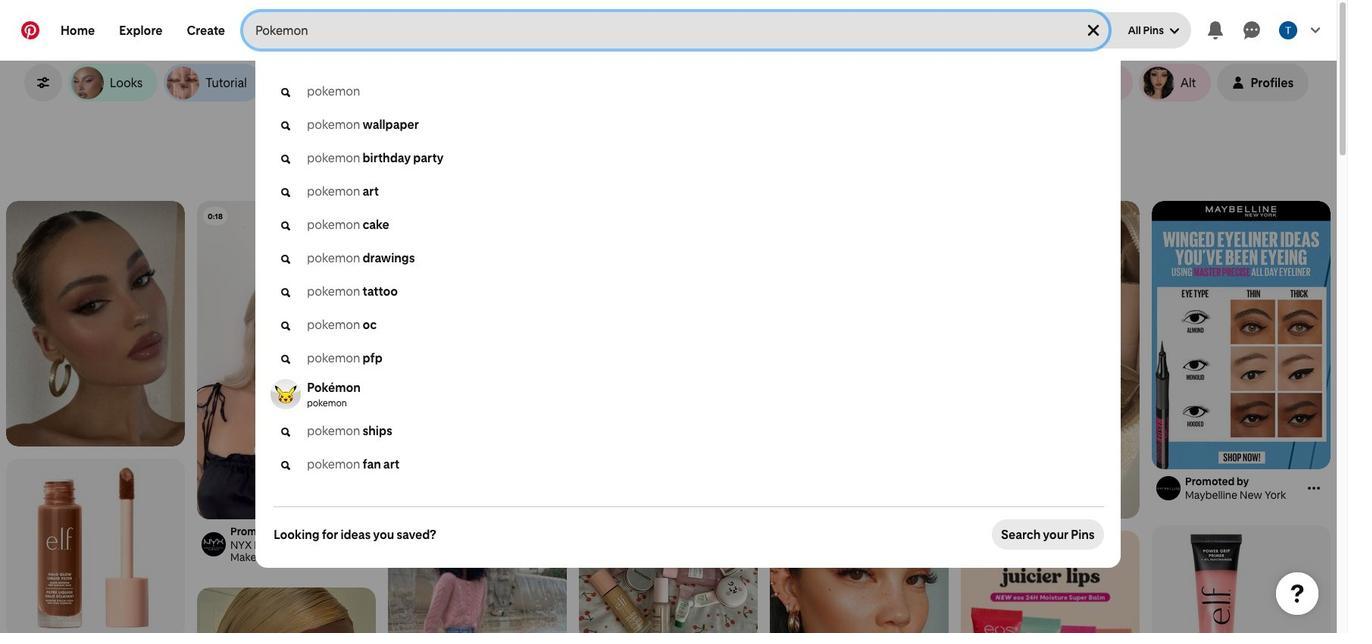 Task type: vqa. For each thing, say whether or not it's contained in the screenshot.
"Create" link
no



Task type: locate. For each thing, give the bounding box(es) containing it.
dropdown image
[[1170, 27, 1180, 36]]

person image
[[1233, 77, 1245, 89]]

1 horizontal spatial this contains an image of: image
[[388, 201, 567, 480]]

Search text field
[[256, 12, 1072, 49]]

this contains an image of: modern day princess image
[[388, 491, 567, 633]]

0 horizontal spatial this contains an image of: image
[[6, 201, 185, 448]]

list
[[0, 201, 1337, 633]]

this contains an image of: i love buying pink makeup image
[[579, 436, 758, 633]]

tara schultz image
[[1280, 21, 1298, 39]]

2 horizontal spatial this contains an image of: image
[[961, 201, 1140, 519]]

27 sexy makeup ideas for valentines day image
[[770, 480, 949, 633]]

this contains an image of: image
[[6, 201, 185, 448], [388, 201, 567, 480], [961, 201, 1140, 519]]

3 this contains an image of: image from the left
[[961, 201, 1140, 519]]



Task type: describe. For each thing, give the bounding box(es) containing it.
achieve a gorgeous glow with e.l.f. cosmetics halo glow liquid filter—the only filter you'll ever need. this innovative complexion booster and makeup-skincare hybrid is infused with squalane and hyaluronic acid that work to enhance the overall look of skin while rendering a soft-focus, effortless radiance. wear on its own, under, or over makeup, mix in with your favorite e.l.f. foundation for a fresh, dewy finish, or use as a highlighter to illuminate the high points of your face. available in 8 image
[[6, 459, 185, 633]]

if flavor is your lip balm non-negotiable, you've found your new faves! eos 24h moisture super balm delivers the yummiest, juiciest versions of some of our most-loved, top-rated flavors at under $5. image
[[961, 531, 1140, 633]]

the future of your skin is looking bright. e.l.f. cosmetics' power grip primer + 4% niacinamide gives you a glowing, even complexion while gripping your makeup. this gel-based face primer has the power to prep and prime your face for the perfect makeup application while smoothing skin and brightening the look of dullness. the formula goes on clear, making it the ideal makeup application base for all skin tones. why you'll love it: • gel primer formula grips makeup for long-lasting wear • infused image
[[1152, 525, 1331, 633]]

1 this contains an image of: image from the left
[[6, 201, 185, 448]]

this contains an image of: gen z can't get enough of these hair colours—and to be honest, neither can i image
[[197, 588, 376, 633]]

2 this contains an image of: image from the left
[[388, 201, 567, 480]]

this waterproof eyeliner features an ultra-fine tip that delivers the most defined, precise line. allure best of beauty award winner 2013. ophthalmologist tested. dermatologist tested. fragrance free. suitable for sensitive eyes and contact lens wearers. image
[[1152, 201, 1331, 469]]

filter image
[[37, 77, 49, 89]]



